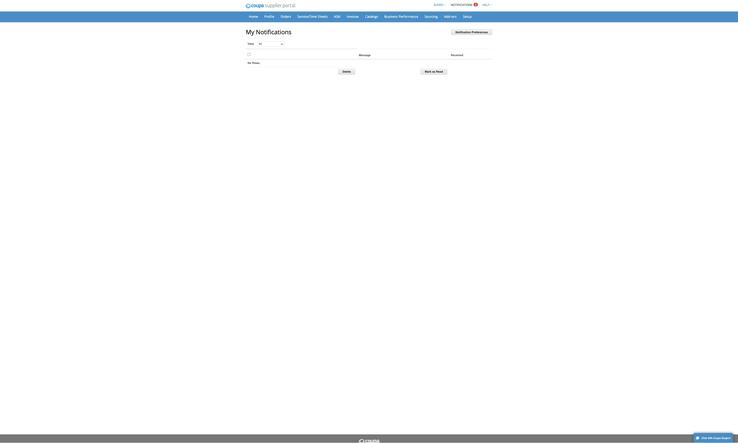 Task type: describe. For each thing, give the bounding box(es) containing it.
profile link
[[327, 17, 346, 25]]

message
[[449, 67, 464, 71]]

business performance
[[481, 18, 523, 23]]

setup
[[579, 18, 590, 23]]

profile
[[331, 18, 343, 23]]

asn link
[[414, 17, 429, 25]]

add-ons link
[[552, 17, 574, 25]]

sourcing link
[[528, 17, 551, 25]]

service/time sheets link
[[369, 17, 413, 25]]

asn
[[418, 18, 426, 23]]

sheets
[[397, 18, 410, 23]]

catalogs
[[457, 18, 473, 23]]

orders link
[[347, 17, 367, 25]]



Task type: vqa. For each thing, say whether or not it's contained in the screenshot.
The Add-Ons
yes



Task type: locate. For each thing, give the bounding box(es) containing it.
navigation
[[540, 1, 616, 11]]

business performance link
[[477, 17, 526, 25]]

performance
[[498, 18, 523, 23]]

setup link
[[576, 17, 593, 25]]

invoices link
[[430, 17, 452, 25]]

service/time sheets
[[372, 18, 410, 23]]

ons
[[564, 18, 571, 23]]

orders
[[351, 18, 364, 23]]

invoices
[[433, 18, 449, 23]]

sourcing
[[531, 18, 547, 23]]

home link
[[308, 17, 326, 25]]

coupa supplier portal image
[[303, 1, 373, 14]]

add-
[[555, 18, 564, 23]]

add-ons
[[555, 18, 571, 23]]

None checkbox
[[310, 65, 313, 72]]

catalogs link
[[453, 17, 476, 25]]

home
[[311, 18, 323, 23]]

business
[[481, 18, 497, 23]]

service/time
[[372, 18, 396, 23]]



